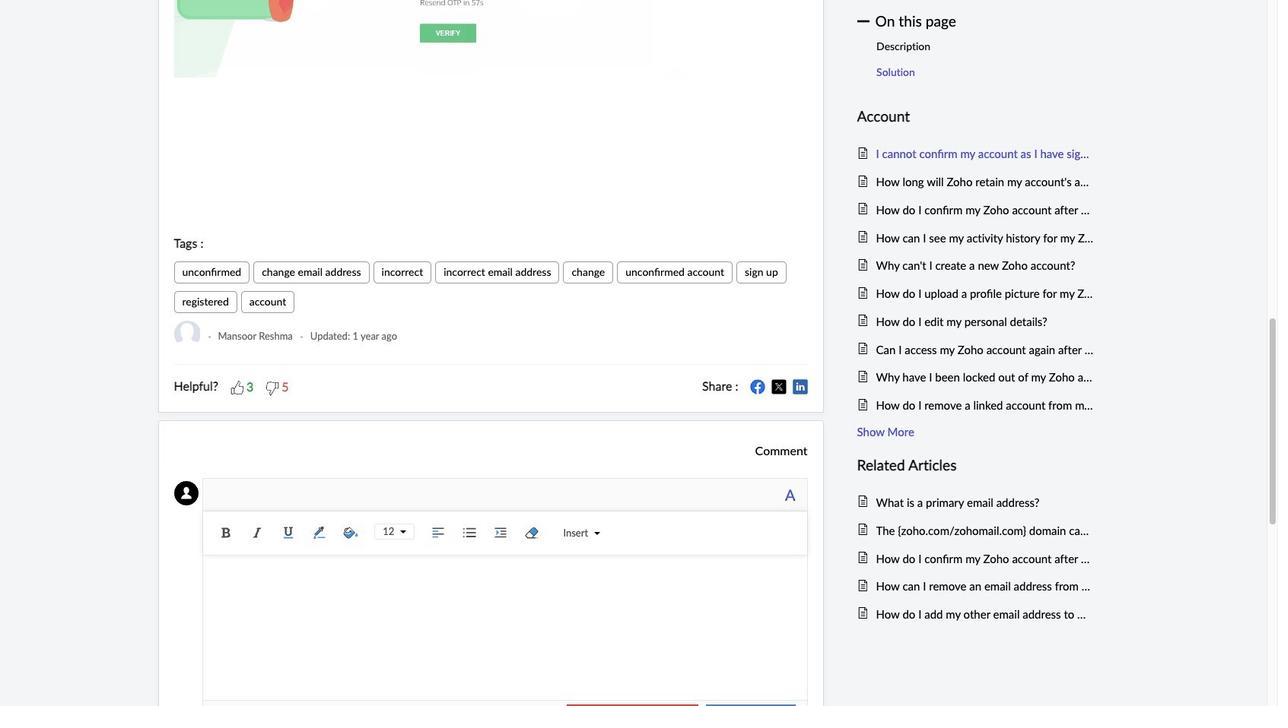 Task type: locate. For each thing, give the bounding box(es) containing it.
facebook image
[[750, 380, 765, 395]]

lists image
[[458, 522, 481, 545]]

2 heading from the top
[[857, 454, 1094, 478]]

clear formatting image
[[521, 522, 544, 545]]

bold (ctrl+b) image
[[215, 522, 238, 545]]

italic (ctrl+i) image
[[246, 522, 269, 545]]

0 vertical spatial heading
[[857, 105, 1094, 129]]

1 heading from the top
[[857, 105, 1094, 129]]

twitter image
[[771, 380, 786, 395]]

heading
[[857, 105, 1094, 129], [857, 454, 1094, 478]]

font color image
[[308, 522, 331, 545]]

underline (ctrl+u) image
[[277, 522, 300, 545]]

1 vertical spatial heading
[[857, 454, 1094, 478]]

font size image
[[394, 529, 407, 536]]



Task type: describe. For each thing, give the bounding box(es) containing it.
align image
[[427, 522, 450, 545]]

insert options image
[[588, 531, 600, 537]]

indent image
[[490, 522, 512, 545]]

background color image
[[340, 522, 362, 545]]

linkedin image
[[793, 380, 808, 395]]

a gif showing how to edit the email address that is registered incorrectly. image
[[174, 0, 808, 78]]



